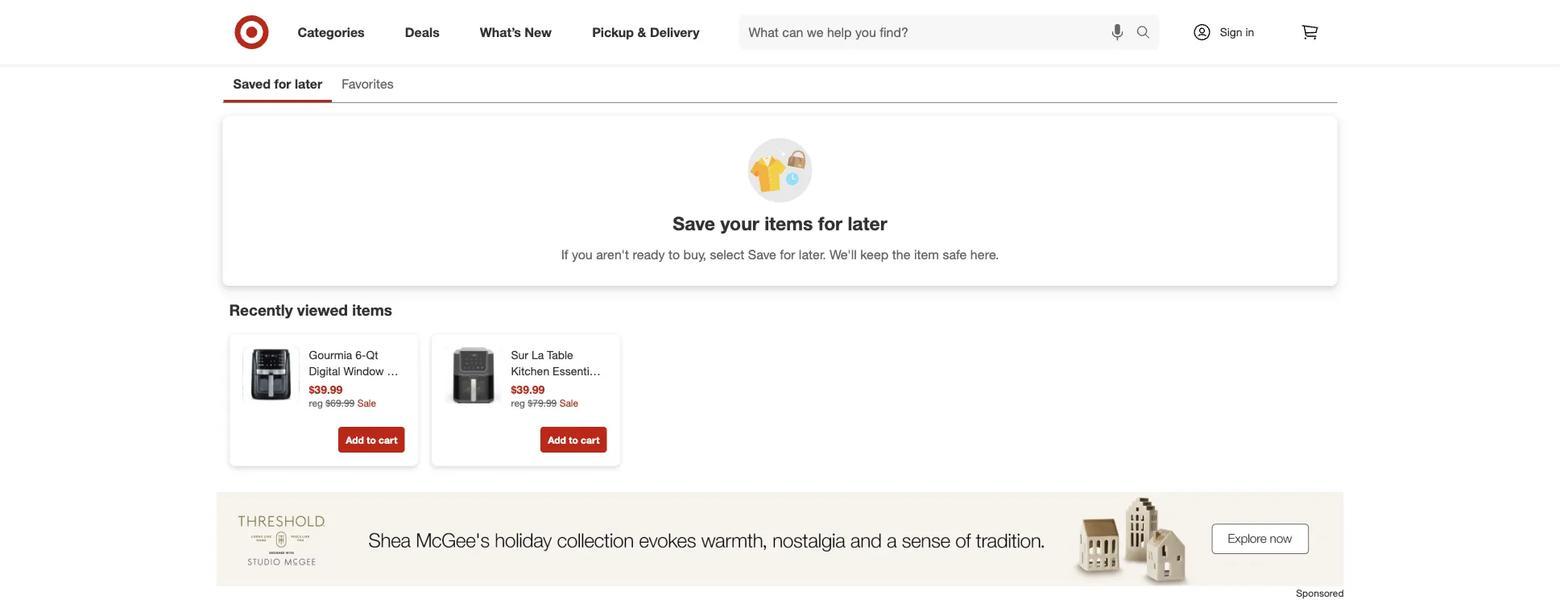 Task type: locate. For each thing, give the bounding box(es) containing it.
1 horizontal spatial add
[[548, 434, 566, 446]]

gourmia 6-qt digital window air fryer with 12 presets & guided cooking black link
[[309, 347, 401, 426]]

$79.99
[[528, 397, 557, 409]]

sale inside $39.99 reg $69.99 sale
[[357, 397, 376, 409]]

2 add to cart button from the left
[[541, 427, 607, 453]]

1 add from the left
[[346, 434, 364, 446]]

items
[[764, 212, 813, 235], [352, 300, 392, 319]]

$69.99
[[326, 397, 355, 409]]

later
[[295, 76, 322, 92], [848, 212, 887, 235]]

cart for sur la table kitchen essentials 5qt air fryer
[[581, 434, 600, 446]]

0 vertical spatial air
[[387, 364, 401, 378]]

sur la table kitchen essentials 5qt air fryer image
[[445, 347, 501, 404], [445, 347, 501, 404]]

0 horizontal spatial add to cart
[[346, 434, 397, 446]]

for up we'll
[[818, 212, 842, 235]]

add to cart for sur la table kitchen essentials 5qt air fryer
[[548, 434, 600, 446]]

reg inside $39.99 reg $69.99 sale
[[309, 397, 323, 409]]

to left buy,
[[668, 246, 680, 262]]

5qt
[[511, 380, 528, 394]]

delivery
[[650, 24, 699, 40]]

0 horizontal spatial &
[[350, 396, 357, 410]]

reg down '5qt' at the left of the page
[[511, 397, 525, 409]]

add
[[346, 434, 364, 446], [548, 434, 566, 446]]

items for viewed
[[352, 300, 392, 319]]

cart
[[379, 434, 397, 446], [581, 434, 600, 446]]

$39.99 inside $39.99 reg $69.99 sale
[[309, 383, 343, 397]]

later down categories
[[295, 76, 322, 92]]

2 cart from the left
[[581, 434, 600, 446]]

item
[[914, 246, 939, 262]]

1 vertical spatial later
[[848, 212, 887, 235]]

1 horizontal spatial &
[[637, 24, 646, 40]]

viewed
[[297, 300, 348, 319]]

save
[[673, 212, 715, 235], [748, 246, 776, 262]]

$39.99 down kitchen
[[511, 383, 545, 397]]

table
[[547, 348, 573, 362]]

1 $39.99 from the left
[[309, 383, 343, 397]]

add to cart
[[346, 434, 397, 446], [548, 434, 600, 446]]

fryer down digital
[[309, 380, 335, 394]]

items up if you aren't ready to buy, select save for later. we'll keep the item safe here.
[[764, 212, 813, 235]]

add to cart button
[[338, 427, 405, 453], [541, 427, 607, 453]]

1 horizontal spatial air
[[531, 380, 544, 394]]

categories link
[[284, 14, 385, 50]]

air up $79.99
[[531, 380, 544, 394]]

select
[[710, 246, 744, 262]]

buy,
[[683, 246, 706, 262]]

keep
[[860, 246, 889, 262]]

1 horizontal spatial to
[[569, 434, 578, 446]]

$39.99 down digital
[[309, 383, 343, 397]]

add down $79.99
[[548, 434, 566, 446]]

cart down essentials
[[581, 434, 600, 446]]

2 horizontal spatial for
[[818, 212, 842, 235]]

$39.99 for fryer
[[309, 383, 343, 397]]

air
[[387, 364, 401, 378], [531, 380, 544, 394]]

sale for with
[[357, 397, 376, 409]]

2 add to cart from the left
[[548, 434, 600, 446]]

0 horizontal spatial to
[[367, 434, 376, 446]]

1 cart from the left
[[379, 434, 397, 446]]

2 add from the left
[[548, 434, 566, 446]]

0 vertical spatial save
[[673, 212, 715, 235]]

0 horizontal spatial for
[[274, 76, 291, 92]]

$39.99 reg $79.99 sale
[[511, 383, 578, 409]]

digital
[[309, 364, 340, 378]]

1 add to cart button from the left
[[338, 427, 405, 453]]

to
[[668, 246, 680, 262], [367, 434, 376, 446], [569, 434, 578, 446]]

0 horizontal spatial air
[[387, 364, 401, 378]]

empty cart bullseye image
[[659, 0, 901, 40]]

1 horizontal spatial later
[[848, 212, 887, 235]]

1 reg from the left
[[309, 397, 323, 409]]

0 horizontal spatial add
[[346, 434, 364, 446]]

reg
[[309, 397, 323, 409], [511, 397, 525, 409]]

1 vertical spatial for
[[818, 212, 842, 235]]

to for gourmia 6-qt digital window air fryer with 12 presets & guided cooking black
[[367, 434, 376, 446]]

0 horizontal spatial sale
[[357, 397, 376, 409]]

add to cart down black
[[346, 434, 397, 446]]

items for your
[[764, 212, 813, 235]]

add to cart button for sur la table kitchen essentials 5qt air fryer
[[541, 427, 607, 453]]

advertisement region
[[216, 492, 1344, 586]]

add to cart down $79.99
[[548, 434, 600, 446]]

gourmia 6-qt digital window air fryer with 12 presets & guided cooking black
[[309, 348, 401, 426]]

What can we help you find? suggestions appear below search field
[[739, 14, 1140, 50]]

2 fryer from the left
[[547, 380, 573, 394]]

$39.99 inside $39.99 reg $79.99 sale
[[511, 383, 545, 397]]

sign in link
[[1179, 14, 1279, 50]]

deals
[[405, 24, 440, 40]]

add to cart for gourmia 6-qt digital window air fryer with 12 presets & guided cooking black
[[346, 434, 397, 446]]

1 horizontal spatial fryer
[[547, 380, 573, 394]]

2 $39.99 from the left
[[511, 383, 545, 397]]

& right pickup
[[637, 24, 646, 40]]

1 vertical spatial &
[[350, 396, 357, 410]]

0 vertical spatial later
[[295, 76, 322, 92]]

black
[[354, 412, 382, 426]]

1 fryer from the left
[[309, 380, 335, 394]]

0 horizontal spatial cart
[[379, 434, 397, 446]]

air inside gourmia 6-qt digital window air fryer with 12 presets & guided cooking black
[[387, 364, 401, 378]]

for left later. on the top of the page
[[780, 246, 795, 262]]

deals link
[[391, 14, 460, 50]]

favorites link
[[332, 69, 403, 102]]

&
[[637, 24, 646, 40], [350, 396, 357, 410]]

to down black
[[367, 434, 376, 446]]

1 vertical spatial air
[[531, 380, 544, 394]]

1 horizontal spatial sale
[[559, 397, 578, 409]]

sale for fryer
[[559, 397, 578, 409]]

1 horizontal spatial for
[[780, 246, 795, 262]]

2 horizontal spatial to
[[668, 246, 680, 262]]

add down black
[[346, 434, 364, 446]]

1 horizontal spatial save
[[748, 246, 776, 262]]

& down with
[[350, 396, 357, 410]]

save right select
[[748, 246, 776, 262]]

2 sale from the left
[[559, 397, 578, 409]]

later up keep
[[848, 212, 887, 235]]

qt
[[366, 348, 378, 362]]

with
[[338, 380, 359, 394]]

12
[[362, 380, 374, 394]]

sale inside $39.99 reg $79.99 sale
[[559, 397, 578, 409]]

items up qt
[[352, 300, 392, 319]]

0 horizontal spatial later
[[295, 76, 322, 92]]

reg inside $39.99 reg $79.99 sale
[[511, 397, 525, 409]]

sale
[[357, 397, 376, 409], [559, 397, 578, 409]]

saved
[[233, 76, 271, 92]]

sale down 12
[[357, 397, 376, 409]]

1 horizontal spatial add to cart button
[[541, 427, 607, 453]]

search
[[1129, 26, 1167, 42]]

cooking
[[309, 412, 351, 426]]

save up buy,
[[673, 212, 715, 235]]

for
[[274, 76, 291, 92], [818, 212, 842, 235], [780, 246, 795, 262]]

window
[[344, 364, 384, 378]]

add for with
[[346, 434, 364, 446]]

2 reg from the left
[[511, 397, 525, 409]]

1 horizontal spatial cart
[[581, 434, 600, 446]]

0 horizontal spatial add to cart button
[[338, 427, 405, 453]]

what's new link
[[466, 14, 572, 50]]

1 horizontal spatial $39.99
[[511, 383, 545, 397]]

2 vertical spatial for
[[780, 246, 795, 262]]

0 horizontal spatial $39.99
[[309, 383, 343, 397]]

1 horizontal spatial reg
[[511, 397, 525, 409]]

reg up cooking
[[309, 397, 323, 409]]

1 horizontal spatial items
[[764, 212, 813, 235]]

0 horizontal spatial items
[[352, 300, 392, 319]]

if
[[561, 246, 568, 262]]

0 vertical spatial items
[[764, 212, 813, 235]]

$39.99
[[309, 383, 343, 397], [511, 383, 545, 397]]

add to cart button down $79.99
[[541, 427, 607, 453]]

fryer
[[309, 380, 335, 394], [547, 380, 573, 394]]

1 vertical spatial items
[[352, 300, 392, 319]]

1 sale from the left
[[357, 397, 376, 409]]

fryer inside gourmia 6-qt digital window air fryer with 12 presets & guided cooking black
[[309, 380, 335, 394]]

1 vertical spatial save
[[748, 246, 776, 262]]

add to cart button for gourmia 6-qt digital window air fryer with 12 presets & guided cooking black
[[338, 427, 405, 453]]

you
[[572, 246, 593, 262]]

1 add to cart from the left
[[346, 434, 397, 446]]

cart down black
[[379, 434, 397, 446]]

air right window
[[387, 364, 401, 378]]

favorites
[[342, 76, 394, 92]]

if you aren't ready to buy, select save for later. we'll keep the item safe here.
[[561, 246, 999, 262]]

reg for air
[[511, 397, 525, 409]]

$39.99 reg $69.99 sale
[[309, 383, 376, 409]]

add to cart button down black
[[338, 427, 405, 453]]

fryer up $79.99
[[547, 380, 573, 394]]

to down $39.99 reg $79.99 sale at the bottom
[[569, 434, 578, 446]]

0 horizontal spatial reg
[[309, 397, 323, 409]]

recently
[[229, 300, 293, 319]]

gourmia 6-qt digital window air fryer with 12 presets & guided cooking black image
[[243, 347, 299, 404], [243, 347, 299, 404]]

1 horizontal spatial add to cart
[[548, 434, 600, 446]]

sale right $79.99
[[559, 397, 578, 409]]

for right saved on the top left of page
[[274, 76, 291, 92]]

pickup
[[592, 24, 634, 40]]

0 horizontal spatial fryer
[[309, 380, 335, 394]]



Task type: vqa. For each thing, say whether or not it's contained in the screenshot.
add to cart corresponding to Gourmia 6-Qt Digital Window Air Fryer with 12 Presets & Guided Cooking Black
yes



Task type: describe. For each thing, give the bounding box(es) containing it.
kitchen
[[511, 364, 549, 378]]

what's
[[480, 24, 521, 40]]

here.
[[970, 246, 999, 262]]

categories
[[298, 24, 365, 40]]

sur la table kitchen essentials 5qt air fryer link
[[511, 347, 604, 394]]

essentials
[[553, 364, 604, 378]]

la
[[531, 348, 544, 362]]

later.
[[799, 246, 826, 262]]

recently viewed items
[[229, 300, 392, 319]]

the
[[892, 246, 910, 262]]

0 horizontal spatial save
[[673, 212, 715, 235]]

6-
[[355, 348, 366, 362]]

to for sur la table kitchen essentials 5qt air fryer
[[569, 434, 578, 446]]

sign in
[[1220, 25, 1254, 39]]

pickup & delivery
[[592, 24, 699, 40]]

sur
[[511, 348, 528, 362]]

aren't
[[596, 246, 629, 262]]

safe
[[943, 246, 967, 262]]

your
[[720, 212, 759, 235]]

gourmia
[[309, 348, 352, 362]]

in
[[1245, 25, 1254, 39]]

$39.99 for air
[[511, 383, 545, 397]]

save your items for later
[[673, 212, 887, 235]]

fryer inside sur la table kitchen essentials 5qt air fryer
[[547, 380, 573, 394]]

saved for later link
[[223, 69, 332, 102]]

later inside saved for later link
[[295, 76, 322, 92]]

reg for fryer
[[309, 397, 323, 409]]

cart for gourmia 6-qt digital window air fryer with 12 presets & guided cooking black
[[379, 434, 397, 446]]

sur la table kitchen essentials 5qt air fryer
[[511, 348, 604, 394]]

saved for later
[[233, 76, 322, 92]]

0 vertical spatial &
[[637, 24, 646, 40]]

new
[[525, 24, 552, 40]]

pickup & delivery link
[[578, 14, 720, 50]]

search button
[[1129, 14, 1167, 53]]

we'll
[[830, 246, 857, 262]]

guided
[[360, 396, 397, 410]]

& inside gourmia 6-qt digital window air fryer with 12 presets & guided cooking black
[[350, 396, 357, 410]]

sign
[[1220, 25, 1242, 39]]

air inside sur la table kitchen essentials 5qt air fryer
[[531, 380, 544, 394]]

presets
[[309, 396, 347, 410]]

what's new
[[480, 24, 552, 40]]

sponsored
[[1296, 587, 1344, 599]]

add for fryer
[[548, 434, 566, 446]]

ready
[[633, 246, 665, 262]]

0 vertical spatial for
[[274, 76, 291, 92]]



